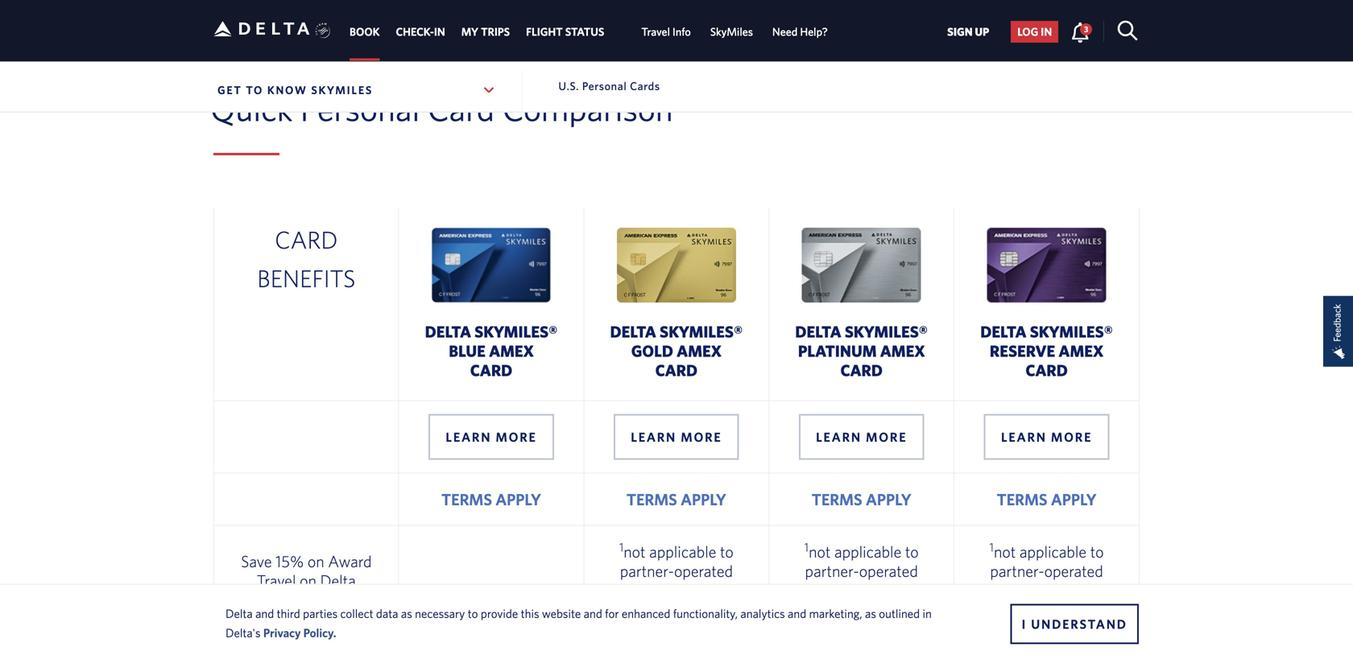 Task type: vqa. For each thing, say whether or not it's contained in the screenshot.
the "advsearchtriangle" icon on the top right of page
no



Task type: locate. For each thing, give the bounding box(es) containing it.
trips
[[481, 25, 510, 38]]

amex for platinum
[[880, 342, 925, 361]]

in
[[1041, 25, 1052, 38], [923, 607, 932, 621]]

1 not from the left
[[624, 543, 646, 561]]

4 more from the left
[[1051, 430, 1093, 445]]

1 not applicable to partner-operated flights or to taxes and fees
[[619, 540, 734, 619], [805, 540, 919, 619], [990, 540, 1104, 619]]

marketing,
[[809, 607, 862, 621]]

card down blue
[[470, 361, 513, 380]]

and
[[649, 601, 673, 619], [834, 601, 859, 619], [1019, 601, 1044, 619], [255, 607, 274, 621], [584, 607, 602, 621], [788, 607, 807, 621]]

analytics
[[741, 607, 785, 621]]

skymiles® up reserve at the bottom of the page
[[1030, 323, 1113, 341]]

0 horizontal spatial not
[[624, 543, 646, 561]]

2 skymiles® from the left
[[660, 323, 743, 341]]

or up the enhanced
[[664, 581, 678, 600]]

1 horizontal spatial taxes
[[884, 581, 919, 600]]

gold
[[631, 342, 673, 361]]

privacy policy. link
[[263, 626, 336, 640]]

card inside delta skymiles® platinum amex card
[[841, 361, 883, 380]]

0 horizontal spatial 1 not applicable to partner-operated flights or to taxes and fees
[[619, 540, 734, 619]]

skymiles® up platinum
[[845, 323, 928, 341]]

get
[[218, 83, 242, 97]]

1 taxes from the left
[[699, 581, 734, 600]]

apply for fourth terms apply link from the left
[[1051, 490, 1097, 509]]

need help?
[[772, 25, 828, 38]]

functionality,
[[673, 607, 738, 621]]

flights‡
[[278, 591, 330, 610]]

1 vertical spatial skymiles
[[311, 83, 373, 97]]

amex inside delta skymiles® blue amex card
[[489, 342, 534, 361]]

2 learn from the left
[[631, 430, 677, 445]]

skymiles® inside delta skymiles® blue amex card
[[475, 323, 558, 341]]

amex right platinum
[[880, 342, 925, 361]]

tab list
[[342, 0, 838, 61]]

3 terms apply from the left
[[812, 490, 912, 509]]

in right outlined
[[923, 607, 932, 621]]

check-in
[[396, 25, 445, 38]]

on
[[308, 552, 324, 571], [300, 572, 317, 590]]

applicable up the i understand
[[1020, 543, 1087, 561]]

card inside delta skymiles® reserve amex card
[[1026, 361, 1068, 380]]

card inside delta skymiles® gold amex card
[[655, 361, 698, 380]]

2 amex from the left
[[677, 342, 722, 361]]

terms apply for third terms apply link
[[812, 490, 912, 509]]

1 horizontal spatial or
[[849, 581, 863, 600]]

4 apply from the left
[[1051, 490, 1097, 509]]

0 horizontal spatial in
[[923, 607, 932, 621]]

flights up i
[[990, 581, 1031, 600]]

card down reserve at the bottom of the page
[[1026, 361, 1068, 380]]

amex
[[489, 342, 534, 361], [677, 342, 722, 361], [880, 342, 925, 361], [1059, 342, 1104, 361]]

1 1 from the left
[[619, 540, 624, 555]]

card
[[470, 361, 513, 380], [655, 361, 698, 380], [841, 361, 883, 380], [1026, 361, 1068, 380]]

0 vertical spatial card
[[428, 89, 495, 128]]

1 delta from the left
[[425, 323, 471, 341]]

1 operated from the left
[[674, 562, 733, 581]]

2 learn more from the left
[[631, 430, 722, 445]]

in inside delta and third parties collect data as necessary to provide this website and for enhanced functionality, analytics and marketing, as outlined in delta's
[[923, 607, 932, 621]]

personal down book link
[[300, 89, 420, 128]]

0 horizontal spatial fees
[[677, 601, 704, 619]]

amex inside delta skymiles® gold amex card
[[677, 342, 722, 361]]

0 vertical spatial skymiles
[[710, 25, 753, 38]]

privacy policy.
[[263, 626, 336, 640]]

card
[[428, 89, 495, 128], [275, 226, 338, 254]]

skymiles right info
[[710, 25, 753, 38]]

card down gold
[[655, 361, 698, 380]]

delta inside delta skymiles® blue amex card
[[425, 323, 471, 341]]

i understand button
[[1011, 605, 1139, 645]]

skymiles
[[710, 25, 753, 38], [311, 83, 373, 97]]

1 amex from the left
[[489, 342, 534, 361]]

1 horizontal spatial skymiles
[[710, 25, 753, 38]]

applicable up outlined
[[835, 543, 902, 561]]

delta for gold
[[610, 323, 656, 341]]

card benefits
[[257, 226, 356, 292]]

0 vertical spatial delta
[[320, 572, 356, 590]]

1 apply from the left
[[496, 490, 541, 509]]

in inside button
[[1041, 25, 1052, 38]]

apply for third terms apply link from right
[[681, 490, 727, 509]]

0 vertical spatial travel
[[642, 25, 670, 38]]

1 learn more link from the left
[[429, 415, 554, 460]]

2 learn more link from the left
[[614, 415, 739, 460]]

1 card from the left
[[470, 361, 513, 380]]

delta and third parties collect data as necessary to provide this website and for enhanced functionality, analytics and marketing, as outlined in delta's
[[226, 607, 932, 640]]

rates & fees
[[213, 23, 301, 41]]

personal right u.s.
[[582, 79, 627, 93]]

2 flights from the left
[[805, 581, 845, 600]]

1 horizontal spatial flights
[[805, 581, 845, 600]]

0 horizontal spatial taxes
[[699, 581, 734, 600]]

1 horizontal spatial 1
[[805, 540, 809, 555]]

taxes
[[699, 581, 734, 600], [884, 581, 919, 600], [1069, 581, 1104, 600]]

card down my
[[428, 89, 495, 128]]

3 delta from the left
[[795, 323, 842, 341]]

3 operated from the left
[[1045, 562, 1103, 581]]

help?
[[800, 25, 828, 38]]

enhanced
[[622, 607, 671, 621]]

1 horizontal spatial personal
[[582, 79, 627, 93]]

terms apply
[[442, 490, 541, 509], [627, 490, 727, 509], [812, 490, 912, 509], [997, 490, 1097, 509]]

skymiles®
[[475, 323, 558, 341], [660, 323, 743, 341], [845, 323, 928, 341], [1030, 323, 1113, 341]]

skymiles® inside delta skymiles® reserve amex card
[[1030, 323, 1113, 341]]

card for reserve
[[1026, 361, 1068, 380]]

learn more
[[446, 430, 537, 445], [631, 430, 722, 445], [816, 430, 907, 445], [1001, 430, 1093, 445]]

1 applicable from the left
[[649, 543, 716, 561]]

blue
[[449, 342, 486, 361]]

1 horizontal spatial not
[[809, 543, 831, 561]]

0 horizontal spatial delta
[[226, 607, 253, 621]]

delta skymiles® gold amex card
[[610, 323, 743, 380]]

taxes up understand
[[1069, 581, 1104, 600]]

on right 15%
[[308, 552, 324, 571]]

4 terms apply from the left
[[997, 490, 1097, 509]]

4 terms apply link from the left
[[997, 490, 1097, 509]]

not
[[624, 543, 646, 561], [809, 543, 831, 561], [994, 543, 1016, 561]]

delta up blue
[[425, 323, 471, 341]]

terms apply link
[[442, 490, 541, 509], [627, 490, 727, 509], [812, 490, 912, 509], [997, 490, 1097, 509]]

2 card from the left
[[655, 361, 698, 380]]

travel info link
[[642, 17, 691, 46]]

3 fees from the left
[[1048, 601, 1075, 619]]

0 vertical spatial in
[[1041, 25, 1052, 38]]

collect
[[340, 607, 373, 621]]

delta down award
[[320, 572, 356, 590]]

2 horizontal spatial 1 not applicable to partner-operated flights or to taxes and fees
[[990, 540, 1104, 619]]

skymiles® for gold
[[660, 323, 743, 341]]

2 terms apply link from the left
[[627, 490, 727, 509]]

2 horizontal spatial not
[[994, 543, 1016, 561]]

quick
[[210, 89, 293, 128]]

delta inside delta skymiles® reserve amex card
[[981, 323, 1027, 341]]

up
[[975, 25, 989, 38]]

1 more from the left
[[496, 430, 537, 445]]

1 horizontal spatial operated
[[859, 562, 918, 581]]

3 apply from the left
[[866, 490, 912, 509]]

travel
[[642, 25, 670, 38], [257, 572, 296, 590]]

delta inside delta and third parties collect data as necessary to provide this website and for enhanced functionality, analytics and marketing, as outlined in delta's
[[226, 607, 253, 621]]

delta up the delta's
[[226, 607, 253, 621]]

3 terms from the left
[[812, 490, 863, 509]]

more
[[496, 430, 537, 445], [681, 430, 722, 445], [866, 430, 907, 445], [1051, 430, 1093, 445]]

terms for 4th terms apply link from the right
[[442, 490, 492, 509]]

0 horizontal spatial or
[[664, 581, 678, 600]]

0 horizontal spatial skymiles
[[311, 83, 373, 97]]

delta
[[425, 323, 471, 341], [610, 323, 656, 341], [795, 323, 842, 341], [981, 323, 1027, 341]]

3 card from the left
[[841, 361, 883, 380]]

as right data
[[401, 607, 412, 621]]

1 horizontal spatial travel
[[642, 25, 670, 38]]

delta air lines image
[[213, 4, 310, 54]]

2 apply from the left
[[681, 490, 727, 509]]

0 horizontal spatial as
[[401, 607, 412, 621]]

amex right blue
[[489, 342, 534, 361]]

travel down 15%
[[257, 572, 296, 590]]

0 horizontal spatial operated
[[674, 562, 733, 581]]

delta's
[[226, 626, 261, 640]]

partner- up the enhanced
[[620, 562, 674, 581]]

platinum
[[798, 342, 877, 361]]

0 horizontal spatial personal
[[300, 89, 420, 128]]

1 vertical spatial card
[[275, 226, 338, 254]]

get to know skymiles
[[218, 83, 373, 97]]

4 card from the left
[[1026, 361, 1068, 380]]

2 partner- from the left
[[805, 562, 859, 581]]

amex inside delta skymiles® platinum amex card
[[880, 342, 925, 361]]

1 horizontal spatial applicable
[[835, 543, 902, 561]]

1 terms from the left
[[442, 490, 492, 509]]

skymiles right the know
[[311, 83, 373, 97]]

2 1 not applicable to partner-operated flights or to taxes and fees from the left
[[805, 540, 919, 619]]

1 horizontal spatial fees
[[862, 601, 889, 619]]

4 learn more link from the left
[[984, 415, 1110, 460]]

4 terms from the left
[[997, 490, 1048, 509]]

amex right reserve at the bottom of the page
[[1059, 342, 1104, 361]]

2 horizontal spatial taxes
[[1069, 581, 1104, 600]]

skymiles® inside delta skymiles® platinum amex card
[[845, 323, 928, 341]]

2 horizontal spatial partner-
[[990, 562, 1045, 581]]

2 terms apply from the left
[[627, 490, 727, 509]]

delta up platinum
[[795, 323, 842, 341]]

reserve
[[990, 342, 1056, 361]]

1 vertical spatial delta
[[226, 607, 253, 621]]

0 horizontal spatial 1
[[619, 540, 624, 555]]

log in
[[1018, 25, 1052, 38]]

personal
[[582, 79, 627, 93], [300, 89, 420, 128]]

3 not from the left
[[994, 543, 1016, 561]]

comparison
[[502, 89, 673, 128]]

3 learn more link from the left
[[799, 415, 924, 460]]

0 horizontal spatial card
[[275, 226, 338, 254]]

1 horizontal spatial 1 not applicable to partner-operated flights or to taxes and fees
[[805, 540, 919, 619]]

card for platinum
[[841, 361, 883, 380]]

info
[[673, 25, 691, 38]]

or up marketing,
[[849, 581, 863, 600]]

as left outlined
[[865, 607, 876, 621]]

1 horizontal spatial as
[[865, 607, 876, 621]]

flights up the enhanced
[[620, 581, 660, 600]]

4 skymiles® from the left
[[1030, 323, 1113, 341]]

skymiles® up blue
[[475, 323, 558, 341]]

delta up gold
[[610, 323, 656, 341]]

travel info
[[642, 25, 691, 38]]

3 taxes from the left
[[1069, 581, 1104, 600]]

in right log
[[1041, 25, 1052, 38]]

1 vertical spatial in
[[923, 607, 932, 621]]

3 flights from the left
[[990, 581, 1031, 600]]

terms
[[442, 490, 492, 509], [627, 490, 677, 509], [812, 490, 863, 509], [997, 490, 1048, 509]]

0 horizontal spatial partner-
[[620, 562, 674, 581]]

terms apply for fourth terms apply link from the left
[[997, 490, 1097, 509]]

flights
[[620, 581, 660, 600], [805, 581, 845, 600], [990, 581, 1031, 600]]

2 horizontal spatial fees
[[1048, 601, 1075, 619]]

0 vertical spatial on
[[308, 552, 324, 571]]

3 amex from the left
[[880, 342, 925, 361]]

privacy
[[263, 626, 301, 640]]

understand
[[1031, 617, 1128, 632]]

2 horizontal spatial applicable
[[1020, 543, 1087, 561]]

card inside delta skymiles® blue amex card
[[470, 361, 513, 380]]

as
[[401, 607, 412, 621], [865, 607, 876, 621]]

flights up marketing,
[[805, 581, 845, 600]]

operated up the i understand
[[1045, 562, 1103, 581]]

delta inside delta skymiles® platinum amex card
[[795, 323, 842, 341]]

my trips
[[461, 25, 510, 38]]

sign up link
[[941, 21, 996, 43]]

in
[[434, 25, 445, 38]]

2 horizontal spatial 1
[[990, 540, 994, 555]]

apply
[[496, 490, 541, 509], [681, 490, 727, 509], [866, 490, 912, 509], [1051, 490, 1097, 509]]

personal for u.s.
[[582, 79, 627, 93]]

operated up functionality,
[[674, 562, 733, 581]]

delta for reserve
[[981, 323, 1027, 341]]

0 horizontal spatial travel
[[257, 572, 296, 590]]

2 terms from the left
[[627, 490, 677, 509]]

this
[[521, 607, 539, 621]]

card down platinum
[[841, 361, 883, 380]]

sign
[[947, 25, 973, 38]]

amex for reserve
[[1059, 342, 1104, 361]]

terms for third terms apply link from right
[[627, 490, 677, 509]]

1 skymiles® from the left
[[475, 323, 558, 341]]

flight status
[[526, 25, 604, 38]]

amex inside delta skymiles® reserve amex card
[[1059, 342, 1104, 361]]

learn
[[446, 430, 492, 445], [631, 430, 677, 445], [816, 430, 862, 445], [1001, 430, 1047, 445]]

2 not from the left
[[809, 543, 831, 561]]

operated
[[674, 562, 733, 581], [859, 562, 918, 581], [1045, 562, 1103, 581]]

1
[[619, 540, 624, 555], [805, 540, 809, 555], [990, 540, 994, 555]]

2 applicable from the left
[[835, 543, 902, 561]]

partner- up i
[[990, 562, 1045, 581]]

0 horizontal spatial applicable
[[649, 543, 716, 561]]

skymiles® up gold
[[660, 323, 743, 341]]

amex for blue
[[489, 342, 534, 361]]

2 horizontal spatial or
[[1034, 581, 1048, 600]]

1 vertical spatial travel
[[257, 572, 296, 590]]

skymiles® for platinum
[[845, 323, 928, 341]]

delta skymiles® reserve amex card
[[981, 323, 1113, 380]]

applicable up functionality,
[[649, 543, 716, 561]]

2 as from the left
[[865, 607, 876, 621]]

4 amex from the left
[[1059, 342, 1104, 361]]

delta inside delta skymiles® gold amex card
[[610, 323, 656, 341]]

amex for gold
[[677, 342, 722, 361]]

3 applicable from the left
[[1020, 543, 1087, 561]]

1 as from the left
[[401, 607, 412, 621]]

i understand
[[1022, 617, 1128, 632]]

learn more link
[[429, 415, 554, 460], [614, 415, 739, 460], [799, 415, 924, 460], [984, 415, 1110, 460]]

or
[[664, 581, 678, 600], [849, 581, 863, 600], [1034, 581, 1048, 600]]

2 delta from the left
[[610, 323, 656, 341]]

0 horizontal spatial flights
[[620, 581, 660, 600]]

taxes up functionality,
[[699, 581, 734, 600]]

or up the i understand
[[1034, 581, 1048, 600]]

3 skymiles® from the left
[[845, 323, 928, 341]]

delta up reserve at the bottom of the page
[[981, 323, 1027, 341]]

2 horizontal spatial flights
[[990, 581, 1031, 600]]

skymiles® inside delta skymiles® gold amex card
[[660, 323, 743, 341]]

1 terms apply from the left
[[442, 490, 541, 509]]

taxes up outlined
[[884, 581, 919, 600]]

need help? link
[[772, 17, 828, 46]]

&
[[256, 23, 266, 41]]

4 delta from the left
[[981, 323, 1027, 341]]

card up benefits
[[275, 226, 338, 254]]

operated up outlined
[[859, 562, 918, 581]]

1 horizontal spatial in
[[1041, 25, 1052, 38]]

on up flights‡
[[300, 572, 317, 590]]

book link
[[350, 17, 380, 46]]

2 horizontal spatial operated
[[1045, 562, 1103, 581]]

partner- up marketing,
[[805, 562, 859, 581]]

1 horizontal spatial partner-
[[805, 562, 859, 581]]

necessary
[[415, 607, 465, 621]]

amex right gold
[[677, 342, 722, 361]]

travel left info
[[642, 25, 670, 38]]

1 horizontal spatial delta
[[320, 572, 356, 590]]

4 learn more from the left
[[1001, 430, 1093, 445]]



Task type: describe. For each thing, give the bounding box(es) containing it.
check-
[[396, 25, 434, 38]]

need
[[772, 25, 798, 38]]

third
[[277, 607, 300, 621]]

personal for quick
[[300, 89, 420, 128]]

3 learn more from the left
[[816, 430, 907, 445]]

quick personal card comparison
[[210, 89, 673, 128]]

2 taxes from the left
[[884, 581, 919, 600]]

1 learn more from the left
[[446, 430, 537, 445]]

travel inside tab list
[[642, 25, 670, 38]]

2 operated from the left
[[859, 562, 918, 581]]

skymiles® for blue
[[475, 323, 558, 341]]

delta skymiles® blue amex card
[[425, 323, 558, 380]]

save
[[241, 552, 272, 571]]

3 or from the left
[[1034, 581, 1048, 600]]

card inside card benefits
[[275, 226, 338, 254]]

2 fees from the left
[[862, 601, 889, 619]]

know
[[267, 83, 307, 97]]

my
[[461, 25, 479, 38]]

skymiles inside dropdown button
[[311, 83, 373, 97]]

2 more from the left
[[681, 430, 722, 445]]

1 flights from the left
[[620, 581, 660, 600]]

delta for platinum
[[795, 323, 842, 341]]

award
[[328, 552, 372, 571]]

provide
[[481, 607, 518, 621]]

terms apply for 4th terms apply link from the right
[[442, 490, 541, 509]]

tab list containing book
[[342, 0, 838, 61]]

fees
[[270, 23, 301, 41]]

check-in link
[[396, 17, 445, 46]]

save 15% on award travel on delta flights‡
[[241, 552, 372, 610]]

website
[[542, 607, 581, 621]]

4 learn from the left
[[1001, 430, 1047, 445]]

for
[[605, 607, 619, 621]]

outlined
[[879, 607, 920, 621]]

3 terms apply link from the left
[[812, 490, 912, 509]]

1 or from the left
[[664, 581, 678, 600]]

log
[[1018, 25, 1039, 38]]

3 link
[[1071, 21, 1093, 42]]

3
[[1084, 25, 1089, 34]]

delta for blue
[[425, 323, 471, 341]]

book
[[350, 25, 380, 38]]

2 or from the left
[[849, 581, 863, 600]]

1 partner- from the left
[[620, 562, 674, 581]]

benefits
[[257, 264, 356, 292]]

data
[[376, 607, 398, 621]]

terms for fourth terms apply link from the left
[[997, 490, 1048, 509]]

u.s.
[[559, 79, 579, 93]]

1 horizontal spatial card
[[428, 89, 495, 128]]

parties
[[303, 607, 338, 621]]

terms for third terms apply link
[[812, 490, 863, 509]]

1 fees from the left
[[677, 601, 704, 619]]

3 1 from the left
[[990, 540, 994, 555]]

1 learn from the left
[[446, 430, 492, 445]]

rates
[[213, 23, 252, 41]]

to inside delta and third parties collect data as necessary to provide this website and for enhanced functionality, analytics and marketing, as outlined in delta's
[[468, 607, 478, 621]]

log in button
[[1011, 21, 1059, 43]]

3 more from the left
[[866, 430, 907, 445]]

flight
[[526, 25, 563, 38]]

to inside dropdown button
[[246, 83, 264, 97]]

3 learn from the left
[[816, 430, 862, 445]]

card for blue
[[470, 361, 513, 380]]

sign up
[[947, 25, 989, 38]]

apply for third terms apply link
[[866, 490, 912, 509]]

1 1 not applicable to partner-operated flights or to taxes and fees from the left
[[619, 540, 734, 619]]

1 terms apply link from the left
[[442, 490, 541, 509]]

15%
[[276, 552, 304, 571]]

2 1 from the left
[[805, 540, 809, 555]]

cards
[[630, 79, 660, 93]]

flight status link
[[526, 17, 604, 46]]

apply for 4th terms apply link from the right
[[496, 490, 541, 509]]

my trips link
[[461, 17, 510, 46]]

1 vertical spatial on
[[300, 572, 317, 590]]

skymiles® for reserve
[[1030, 323, 1113, 341]]

rates & fees link
[[213, 23, 301, 41]]

skymiles link
[[710, 17, 753, 46]]

u.s. personal cards
[[559, 79, 660, 93]]

travel inside save 15% on award travel on delta flights‡
[[257, 572, 296, 590]]

get to know skymiles button
[[213, 70, 500, 110]]

3 partner- from the left
[[990, 562, 1045, 581]]

delta inside save 15% on award travel on delta flights‡
[[320, 572, 356, 590]]

i
[[1022, 617, 1027, 632]]

status
[[565, 25, 604, 38]]

skyteam image
[[315, 6, 331, 56]]

card for gold
[[655, 361, 698, 380]]

policy.
[[303, 626, 336, 640]]

delta skymiles® platinum amex card
[[795, 323, 928, 380]]

terms apply for third terms apply link from right
[[627, 490, 727, 509]]

3 1 not applicable to partner-operated flights or to taxes and fees from the left
[[990, 540, 1104, 619]]



